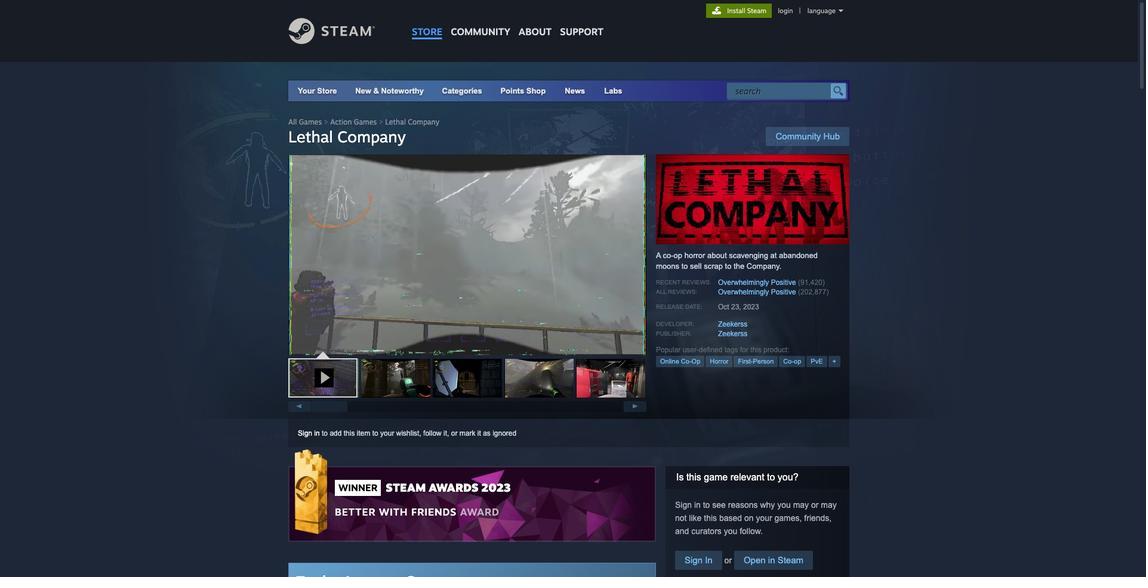Task type: locate. For each thing, give the bounding box(es) containing it.
pve link
[[807, 356, 827, 368]]

co-op link
[[779, 356, 805, 368]]

lethal
[[385, 118, 406, 127], [288, 127, 333, 146]]

or up friends, at the bottom right of page
[[811, 501, 819, 510]]

1 vertical spatial sign
[[675, 501, 692, 510]]

reviews: for overwhelmingly positive (91,420)
[[682, 279, 711, 286]]

0 horizontal spatial may
[[793, 501, 809, 510]]

positive
[[771, 279, 796, 287], [771, 288, 796, 297]]

person
[[753, 358, 774, 365]]

hub
[[823, 131, 840, 141]]

better with friends award
[[335, 506, 500, 519]]

your store link
[[298, 87, 337, 96]]

support
[[560, 26, 604, 38]]

open
[[744, 556, 766, 566]]

in for open in steam
[[768, 556, 775, 566]]

company down all games > action games > lethal company
[[338, 127, 406, 146]]

steam inside the account menu navigation
[[747, 7, 767, 15]]

> right action games link
[[379, 118, 383, 127]]

steam right open
[[778, 556, 804, 566]]

1 vertical spatial all
[[656, 289, 666, 295]]

you down based
[[724, 527, 737, 537]]

to right item
[[372, 430, 378, 438]]

may up friends, at the bottom right of page
[[821, 501, 837, 510]]

op left pve
[[794, 358, 801, 365]]

overwhelmingly down the
[[718, 279, 769, 287]]

the
[[734, 262, 745, 271]]

reviews: down the recent reviews:
[[668, 289, 697, 295]]

release date:
[[656, 304, 702, 310]]

to left the
[[725, 262, 732, 271]]

this right the is
[[686, 473, 701, 483]]

abandoned
[[779, 251, 818, 260]]

search search field
[[735, 84, 828, 99]]

a
[[656, 251, 661, 260]]

1 games from the left
[[299, 118, 322, 127]]

1 vertical spatial 2023
[[481, 481, 511, 495]]

>
[[324, 118, 328, 127], [379, 118, 383, 127]]

1 overwhelmingly from the top
[[718, 279, 769, 287]]

see
[[712, 501, 726, 510]]

co- inside 'link'
[[681, 358, 692, 365]]

0 horizontal spatial co-
[[681, 358, 692, 365]]

in right open
[[768, 556, 775, 566]]

follow
[[423, 430, 442, 438]]

sign left "add"
[[298, 430, 312, 438]]

games left action
[[299, 118, 322, 127]]

zeekerss link for publisher:
[[718, 330, 748, 338]]

None search field
[[727, 82, 847, 100]]

may
[[793, 501, 809, 510], [821, 501, 837, 510]]

popular
[[656, 346, 681, 355]]

2 horizontal spatial in
[[768, 556, 775, 566]]

all
[[288, 118, 297, 127], [656, 289, 666, 295]]

op up moons
[[674, 251, 682, 260]]

all for all games > action games > lethal company
[[288, 118, 297, 127]]

|
[[799, 7, 801, 15]]

1 vertical spatial op
[[794, 358, 801, 365]]

add
[[330, 430, 342, 438]]

0 horizontal spatial games
[[299, 118, 322, 127]]

lethal company link
[[385, 118, 439, 127]]

company down noteworthy
[[408, 118, 439, 127]]

1 horizontal spatial games
[[354, 118, 377, 127]]

1 vertical spatial in
[[694, 501, 701, 510]]

store link
[[408, 0, 447, 43]]

2 zeekerss link from the top
[[718, 330, 748, 338]]

points shop link
[[491, 81, 555, 101]]

as
[[483, 430, 491, 438]]

noteworthy
[[381, 87, 424, 96]]

sign up not
[[675, 501, 692, 510]]

co- down user-
[[681, 358, 692, 365]]

sign for sign in to add this item to your wishlist, follow it, or mark it as ignored
[[298, 430, 312, 438]]

your inside 'sign in to see reasons why you may or may not like this based on your games, friends, and curators you follow.'
[[756, 514, 772, 524]]

1 co- from the left
[[681, 358, 692, 365]]

this up the first-person
[[750, 346, 762, 355]]

1 vertical spatial company
[[338, 127, 406, 146]]

lethal down all games link
[[288, 127, 333, 146]]

to left the you?
[[767, 473, 775, 483]]

community link
[[447, 0, 514, 43]]

0 horizontal spatial your
[[380, 430, 394, 438]]

0 vertical spatial steam
[[747, 7, 767, 15]]

or
[[451, 430, 458, 438], [811, 501, 819, 510], [722, 556, 734, 566]]

0 vertical spatial reviews:
[[682, 279, 711, 286]]

1 horizontal spatial or
[[722, 556, 734, 566]]

0 horizontal spatial all
[[288, 118, 297, 127]]

2 overwhelmingly from the top
[[718, 288, 769, 297]]

global menu navigation
[[408, 0, 608, 43]]

1 vertical spatial positive
[[771, 288, 796, 297]]

games,
[[775, 514, 802, 524]]

2 vertical spatial sign
[[685, 556, 703, 566]]

not
[[675, 514, 687, 524]]

1 vertical spatial zeekerss link
[[718, 330, 748, 338]]

0 vertical spatial op
[[674, 251, 682, 260]]

or right in at the right of page
[[722, 556, 734, 566]]

zeekerss up tags
[[718, 330, 748, 338]]

1 vertical spatial your
[[756, 514, 772, 524]]

overwhelmingly for overwhelmingly positive (91,420)
[[718, 279, 769, 287]]

lethal down new & noteworthy
[[385, 118, 406, 127]]

online
[[660, 358, 679, 365]]

oct
[[718, 303, 729, 312]]

1 zeekerss link from the top
[[718, 321, 748, 329]]

0 horizontal spatial op
[[674, 251, 682, 260]]

0 vertical spatial your
[[380, 430, 394, 438]]

0 vertical spatial 2023
[[743, 303, 759, 312]]

steam up better with friends award
[[386, 481, 426, 495]]

1 vertical spatial you
[[724, 527, 737, 537]]

company
[[408, 118, 439, 127], [338, 127, 406, 146]]

2023 right 23, at the right of page
[[743, 303, 759, 312]]

1 horizontal spatial your
[[756, 514, 772, 524]]

steam awards 2023
[[386, 481, 511, 495]]

2 zeekerss from the top
[[718, 330, 748, 338]]

to left sell
[[682, 262, 688, 271]]

reasons
[[728, 501, 758, 510]]

overwhelmingly up oct 23, 2023
[[718, 288, 769, 297]]

2023
[[743, 303, 759, 312], [481, 481, 511, 495]]

1 horizontal spatial >
[[379, 118, 383, 127]]

0 vertical spatial you
[[777, 501, 791, 510]]

at
[[770, 251, 777, 260]]

> left action
[[324, 118, 328, 127]]

pve
[[811, 358, 823, 365]]

sign inside 'sign in to see reasons why you may or may not like this based on your games, friends, and curators you follow.'
[[675, 501, 692, 510]]

link to the steam homepage image
[[288, 18, 393, 44]]

for
[[740, 346, 748, 355]]

0 horizontal spatial steam
[[386, 481, 426, 495]]

1 vertical spatial or
[[811, 501, 819, 510]]

1 horizontal spatial all
[[656, 289, 666, 295]]

about
[[519, 26, 552, 38]]

1 horizontal spatial co-
[[783, 358, 794, 365]]

this up curators
[[704, 514, 717, 524]]

friends
[[411, 506, 457, 519]]

your down the 'why'
[[756, 514, 772, 524]]

0 vertical spatial sign
[[298, 430, 312, 438]]

&
[[373, 87, 379, 96]]

online co-op link
[[656, 356, 705, 368]]

may up games,
[[793, 501, 809, 510]]

0 vertical spatial overwhelmingly
[[718, 279, 769, 287]]

zeekerss for publisher:
[[718, 330, 748, 338]]

co-op
[[783, 358, 801, 365]]

you up games,
[[777, 501, 791, 510]]

recent reviews:
[[656, 279, 711, 286]]

open in steam link
[[734, 552, 813, 571]]

wishlist,
[[396, 430, 421, 438]]

0 vertical spatial all
[[288, 118, 297, 127]]

in up like
[[694, 501, 701, 510]]

steam
[[747, 7, 767, 15], [386, 481, 426, 495], [778, 556, 804, 566]]

your left wishlist,
[[380, 430, 394, 438]]

1 horizontal spatial 2023
[[743, 303, 759, 312]]

positive down overwhelmingly positive (91,420)
[[771, 288, 796, 297]]

positive up overwhelmingly positive (202,877)
[[771, 279, 796, 287]]

1 horizontal spatial in
[[694, 501, 701, 510]]

in inside 'sign in to see reasons why you may or may not like this based on your games, friends, and curators you follow.'
[[694, 501, 701, 510]]

sign left in at the right of page
[[685, 556, 703, 566]]

zeekerss link up tags
[[718, 330, 748, 338]]

oct 23, 2023
[[718, 303, 759, 312]]

sign in to see reasons why you may or may not like this based on your games, friends, and curators you follow.
[[675, 501, 837, 537]]

1 vertical spatial overwhelmingly
[[718, 288, 769, 297]]

with
[[379, 506, 408, 519]]

or right it, on the left bottom
[[451, 430, 458, 438]]

0 vertical spatial company
[[408, 118, 439, 127]]

1 vertical spatial steam
[[386, 481, 426, 495]]

award
[[460, 506, 500, 519]]

scrap
[[704, 262, 723, 271]]

1 zeekerss from the top
[[718, 321, 748, 329]]

2 horizontal spatial steam
[[778, 556, 804, 566]]

co-
[[663, 251, 674, 260]]

games up lethal company
[[354, 118, 377, 127]]

co- down product:
[[783, 358, 794, 365]]

zeekerss link
[[718, 321, 748, 329], [718, 330, 748, 338]]

you
[[777, 501, 791, 510], [724, 527, 737, 537]]

sign
[[298, 430, 312, 438], [675, 501, 692, 510], [685, 556, 703, 566]]

0 horizontal spatial or
[[451, 430, 458, 438]]

2 positive from the top
[[771, 288, 796, 297]]

all games > action games > lethal company
[[288, 118, 439, 127]]

1 vertical spatial zeekerss
[[718, 330, 748, 338]]

popular user-defined tags for this product:
[[656, 346, 789, 355]]

in
[[314, 430, 320, 438], [694, 501, 701, 510], [768, 556, 775, 566]]

0 horizontal spatial 2023
[[481, 481, 511, 495]]

language
[[808, 7, 836, 15]]

community
[[451, 26, 510, 38]]

to left "add"
[[322, 430, 328, 438]]

op inside 'a co-op horror about scavenging at abandoned moons to sell scrap to the company.'
[[674, 251, 682, 260]]

online co-op
[[660, 358, 700, 365]]

to left see
[[703, 501, 710, 510]]

2023 for oct 23, 2023
[[743, 303, 759, 312]]

new & noteworthy link
[[355, 87, 424, 96]]

zeekerss down 23, at the right of page
[[718, 321, 748, 329]]

2 vertical spatial in
[[768, 556, 775, 566]]

1 vertical spatial reviews:
[[668, 289, 697, 295]]

overwhelmingly for overwhelmingly positive (202,877)
[[718, 288, 769, 297]]

about
[[707, 251, 727, 260]]

0 horizontal spatial lethal
[[288, 127, 333, 146]]

store
[[412, 26, 442, 38]]

0 vertical spatial zeekerss
[[718, 321, 748, 329]]

to
[[682, 262, 688, 271], [725, 262, 732, 271], [322, 430, 328, 438], [372, 430, 378, 438], [767, 473, 775, 483], [703, 501, 710, 510]]

1 positive from the top
[[771, 279, 796, 287]]

0 horizontal spatial company
[[338, 127, 406, 146]]

0 vertical spatial zeekerss link
[[718, 321, 748, 329]]

steam right install
[[747, 7, 767, 15]]

0 vertical spatial or
[[451, 430, 458, 438]]

sell
[[690, 262, 702, 271]]

zeekerss link down 23, at the right of page
[[718, 321, 748, 329]]

2 horizontal spatial or
[[811, 501, 819, 510]]

2023 up 'award'
[[481, 481, 511, 495]]

overwhelmingly
[[718, 279, 769, 287], [718, 288, 769, 297]]

0 vertical spatial positive
[[771, 279, 796, 287]]

0 vertical spatial in
[[314, 430, 320, 438]]

1 horizontal spatial lethal
[[385, 118, 406, 127]]

in left "add"
[[314, 430, 320, 438]]

sign in
[[685, 556, 713, 566]]

0 horizontal spatial >
[[324, 118, 328, 127]]

0 horizontal spatial in
[[314, 430, 320, 438]]

shop
[[526, 87, 546, 96]]

all games link
[[288, 118, 322, 127]]

reviews: down sell
[[682, 279, 711, 286]]

1 horizontal spatial steam
[[747, 7, 767, 15]]

1 horizontal spatial may
[[821, 501, 837, 510]]

+
[[832, 358, 836, 365]]



Task type: vqa. For each thing, say whether or not it's contained in the screenshot.
the middle V
no



Task type: describe. For each thing, give the bounding box(es) containing it.
sign in link
[[298, 430, 320, 438]]

to inside 'sign in to see reasons why you may or may not like this based on your games, friends, and curators you follow.'
[[703, 501, 710, 510]]

is this game relevant to you?
[[676, 473, 798, 483]]

labs link
[[595, 81, 632, 101]]

horror
[[685, 251, 705, 260]]

scavenging
[[729, 251, 768, 260]]

recent
[[656, 279, 681, 286]]

your
[[298, 87, 315, 96]]

on
[[744, 514, 754, 524]]

1 vertical spatial lethal
[[288, 127, 333, 146]]

lethal company
[[288, 127, 406, 146]]

install
[[727, 7, 745, 15]]

a co-op horror about scavenging at abandoned moons to sell scrap to the company.
[[656, 251, 818, 271]]

moons
[[656, 262, 679, 271]]

zeekerss for developer:
[[718, 321, 748, 329]]

in
[[705, 556, 713, 566]]

points
[[501, 87, 524, 96]]

positive for (202,877)
[[771, 288, 796, 297]]

publisher:
[[656, 331, 692, 337]]

0 vertical spatial lethal
[[385, 118, 406, 127]]

2 vertical spatial steam
[[778, 556, 804, 566]]

op
[[692, 358, 700, 365]]

this right "add"
[[344, 430, 355, 438]]

awards
[[429, 481, 479, 495]]

you?
[[778, 473, 798, 483]]

winner
[[338, 482, 377, 494]]

login
[[778, 7, 793, 15]]

better
[[335, 506, 376, 519]]

or inside 'sign in to see reasons why you may or may not like this based on your games, friends, and curators you follow.'
[[811, 501, 819, 510]]

community hub
[[776, 131, 840, 141]]

1 may from the left
[[793, 501, 809, 510]]

tags
[[725, 346, 738, 355]]

2 may from the left
[[821, 501, 837, 510]]

23,
[[731, 303, 741, 312]]

(91,420)
[[798, 279, 825, 287]]

your store
[[298, 87, 337, 96]]

0 horizontal spatial you
[[724, 527, 737, 537]]

ignored
[[493, 430, 516, 438]]

product:
[[764, 346, 789, 355]]

categories
[[442, 87, 482, 96]]

news link
[[555, 81, 595, 101]]

account menu navigation
[[706, 4, 849, 18]]

2 games from the left
[[354, 118, 377, 127]]

in for sign in to add this item to your wishlist, follow it, or mark it as ignored
[[314, 430, 320, 438]]

game
[[704, 473, 728, 483]]

mark
[[460, 430, 475, 438]]

action
[[330, 118, 352, 127]]

(202,877)
[[798, 288, 829, 297]]

user-
[[683, 346, 699, 355]]

friends,
[[804, 514, 832, 524]]

date:
[[685, 304, 702, 310]]

why
[[760, 501, 775, 510]]

developer:
[[656, 321, 694, 328]]

first-
[[738, 358, 753, 365]]

first-person link
[[734, 356, 778, 368]]

new
[[355, 87, 371, 96]]

2 vertical spatial or
[[722, 556, 734, 566]]

zeekerss link for developer:
[[718, 321, 748, 329]]

sign in link
[[675, 552, 722, 571]]

this inside 'sign in to see reasons why you may or may not like this based on your games, friends, and curators you follow.'
[[704, 514, 717, 524]]

sign for sign in
[[685, 556, 703, 566]]

2 > from the left
[[379, 118, 383, 127]]

defined
[[699, 346, 723, 355]]

store
[[317, 87, 337, 96]]

positive for (91,420)
[[771, 279, 796, 287]]

release
[[656, 304, 684, 310]]

it,
[[444, 430, 449, 438]]

sign in to add this item to your wishlist, follow it, or mark it as ignored
[[298, 430, 516, 438]]

relevant
[[731, 473, 764, 483]]

horror
[[710, 358, 729, 365]]

sign for sign in to see reasons why you may or may not like this based on your games, friends, and curators you follow.
[[675, 501, 692, 510]]

2 co- from the left
[[783, 358, 794, 365]]

install steam
[[727, 7, 767, 15]]

follow.
[[740, 527, 763, 537]]

all for all reviews:
[[656, 289, 666, 295]]

in for sign in to see reasons why you may or may not like this based on your games, friends, and curators you follow.
[[694, 501, 701, 510]]

community
[[776, 131, 821, 141]]

it
[[477, 430, 481, 438]]

first-person
[[738, 358, 774, 365]]

1 horizontal spatial you
[[777, 501, 791, 510]]

login link
[[776, 7, 795, 15]]

1 > from the left
[[324, 118, 328, 127]]

reviews: for overwhelmingly positive (202,877)
[[668, 289, 697, 295]]

categories link
[[442, 87, 482, 96]]

like
[[689, 514, 702, 524]]

1 horizontal spatial company
[[408, 118, 439, 127]]

company.
[[747, 262, 781, 271]]

action games link
[[330, 118, 377, 127]]

2023 for steam awards 2023
[[481, 481, 511, 495]]

item
[[357, 430, 370, 438]]

new & noteworthy
[[355, 87, 424, 96]]

is
[[676, 473, 684, 483]]

support link
[[556, 0, 608, 41]]

1 horizontal spatial op
[[794, 358, 801, 365]]



